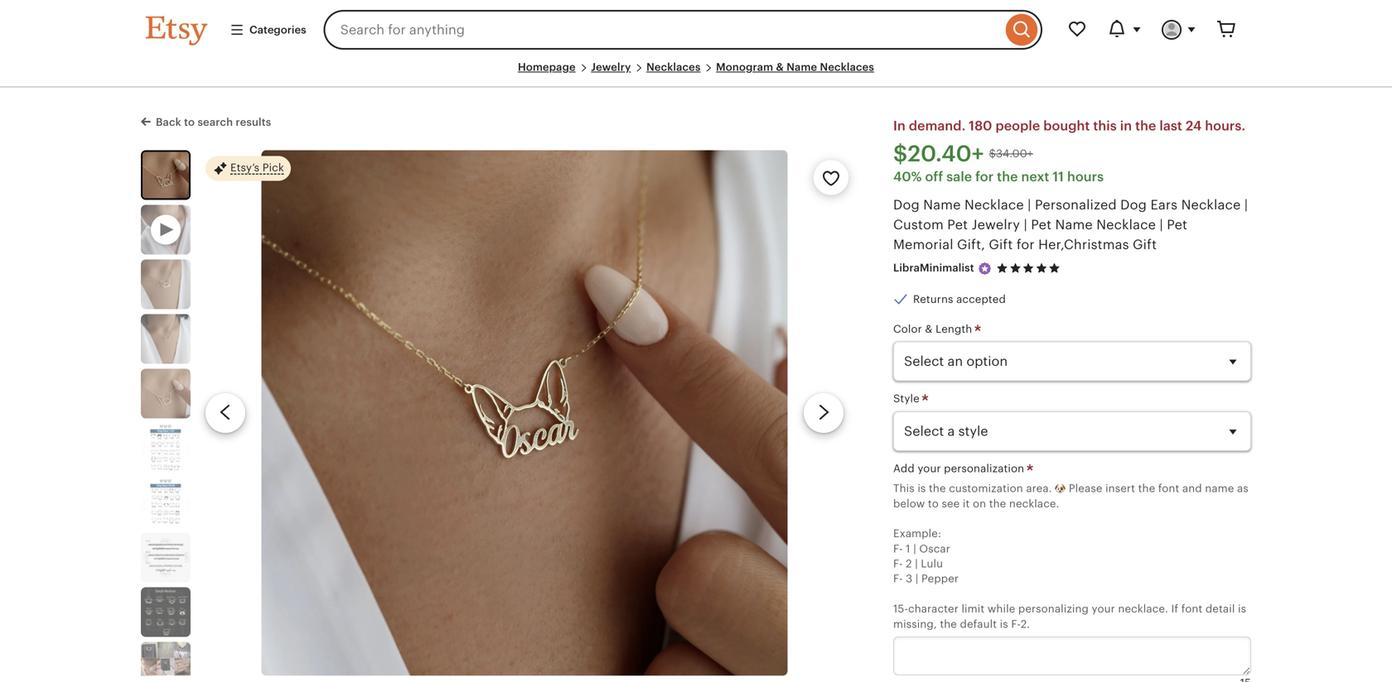 Task type: describe. For each thing, give the bounding box(es) containing it.
40% off sale for the next 11 hours
[[893, 169, 1104, 184]]

if
[[1171, 603, 1178, 616]]

color & length
[[893, 323, 975, 336]]

in
[[893, 119, 906, 134]]

detail
[[1206, 603, 1235, 616]]

0 vertical spatial name
[[787, 61, 817, 73]]

homepage link
[[518, 61, 576, 73]]

f- left 2
[[893, 558, 903, 571]]

Search for anything text field
[[324, 10, 1002, 50]]

$20.40+ $34.00+
[[893, 141, 1033, 167]]

font inside 15-character limit while personalizing your necklace. if font detail is missing, the default is f-2.
[[1181, 603, 1203, 616]]

etsy's pick button
[[206, 155, 291, 182]]

next
[[1021, 169, 1049, 184]]

example:
[[893, 528, 941, 540]]

personalizing
[[1018, 603, 1089, 616]]

your inside 15-character limit while personalizing your necklace. if font detail is missing, the default is f-2.
[[1092, 603, 1115, 616]]

lulu
[[921, 558, 943, 571]]

insert
[[1105, 483, 1135, 495]]

area.
[[1026, 483, 1052, 495]]

none search field inside categories banner
[[324, 10, 1042, 50]]

back to search results
[[156, 116, 271, 129]]

jewelry link
[[591, 61, 631, 73]]

character
[[908, 603, 959, 616]]

homepage
[[518, 61, 576, 73]]

🐶
[[1055, 483, 1066, 495]]

please
[[1069, 483, 1103, 495]]

1 gift from the left
[[989, 237, 1013, 252]]

0 horizontal spatial jewelry
[[591, 61, 631, 73]]

categories banner
[[116, 0, 1276, 60]]

dog name necklace personalized dog ears necklace custom image 4 image
[[141, 369, 191, 419]]

personalization
[[944, 463, 1024, 475]]

returns
[[913, 293, 953, 306]]

her,christmas
[[1038, 237, 1129, 252]]

add your personalization
[[893, 463, 1027, 475]]

dog name necklace personalized dog ears necklace custom image 6 image
[[141, 478, 191, 528]]

hours.
[[1205, 119, 1246, 134]]

1 vertical spatial is
[[1238, 603, 1246, 616]]

& for monogram
[[776, 61, 784, 73]]

see
[[942, 498, 960, 510]]

2.
[[1021, 618, 1030, 631]]

demand.
[[909, 119, 966, 134]]

search
[[198, 116, 233, 129]]

in demand. 180 people bought this in the last 24 hours.
[[893, 119, 1246, 134]]

jewelry inside dog name necklace | personalized dog ears necklace | custom pet jewelry | pet name necklace | pet memorial gift, gift for her,christmas gift
[[972, 217, 1020, 232]]

f- inside 15-character limit while personalizing your necklace. if font detail is missing, the default is f-2.
[[1011, 618, 1021, 631]]

libraminimalist link
[[893, 262, 974, 274]]

name
[[1205, 483, 1234, 495]]

2 dog from the left
[[1120, 197, 1147, 212]]

dog name necklace personalized dog ears necklace custom image 8 image
[[141, 588, 191, 637]]

it
[[963, 498, 970, 510]]

1 pet from the left
[[947, 217, 968, 232]]

necklace. inside this is the customization area. 🐶 please insert the font and name as below to see it on the necklace.
[[1009, 498, 1059, 510]]

categories
[[249, 24, 306, 36]]

15-
[[893, 603, 908, 616]]

default
[[960, 618, 997, 631]]

2 horizontal spatial necklace
[[1181, 197, 1241, 212]]

1 necklaces from the left
[[646, 61, 701, 73]]

dog name necklace personalized dog ears necklace custom image 9 image
[[141, 642, 191, 683]]

dog name necklace personalized dog ears necklace custom image 2 image
[[141, 260, 191, 309]]

monogram & name necklaces
[[716, 61, 874, 73]]

for inside dog name necklace | personalized dog ears necklace | custom pet jewelry | pet name necklace | pet memorial gift, gift for her,christmas gift
[[1017, 237, 1035, 252]]

$34.00+
[[989, 148, 1033, 160]]

style
[[893, 393, 923, 405]]

the up see
[[929, 483, 946, 495]]

and
[[1182, 483, 1202, 495]]

dog name necklace personalized dog ears necklace custom image 5 image
[[141, 424, 191, 473]]

0 horizontal spatial dog name necklace, hallowen gift, animal necklace image
[[143, 152, 189, 198]]

in
[[1120, 119, 1132, 134]]

results
[[236, 116, 271, 129]]

personalized
[[1035, 197, 1117, 212]]

f- left 1
[[893, 543, 903, 555]]

sale
[[947, 169, 972, 184]]

0 horizontal spatial your
[[918, 463, 941, 475]]

off
[[925, 169, 943, 184]]

people
[[996, 119, 1040, 134]]

while
[[988, 603, 1015, 616]]

& for color
[[925, 323, 933, 336]]



Task type: vqa. For each thing, say whether or not it's contained in the screenshot.
"Necklace"
yes



Task type: locate. For each thing, give the bounding box(es) containing it.
0 horizontal spatial gift
[[989, 237, 1013, 252]]

pet down personalized
[[1031, 217, 1052, 232]]

2 horizontal spatial name
[[1055, 217, 1093, 232]]

0 horizontal spatial font
[[1158, 483, 1179, 495]]

back to search results link
[[141, 113, 271, 130]]

1 vertical spatial &
[[925, 323, 933, 336]]

0 horizontal spatial pet
[[947, 217, 968, 232]]

jewelry left necklaces link
[[591, 61, 631, 73]]

etsy's pick
[[230, 161, 284, 174]]

length
[[936, 323, 972, 336]]

dog
[[893, 197, 920, 212], [1120, 197, 1147, 212]]

is
[[918, 483, 926, 495], [1238, 603, 1246, 616], [1000, 618, 1008, 631]]

1 vertical spatial to
[[928, 498, 939, 510]]

0 horizontal spatial to
[[184, 116, 195, 129]]

1 horizontal spatial for
[[1017, 237, 1035, 252]]

dog up "custom"
[[893, 197, 920, 212]]

0 horizontal spatial necklace.
[[1009, 498, 1059, 510]]

font
[[1158, 483, 1179, 495], [1181, 603, 1203, 616]]

necklace right ears
[[1181, 197, 1241, 212]]

this
[[1093, 119, 1117, 134]]

ears
[[1151, 197, 1178, 212]]

hours
[[1067, 169, 1104, 184]]

2 horizontal spatial pet
[[1167, 217, 1188, 232]]

star_seller image
[[978, 261, 992, 276]]

2 vertical spatial is
[[1000, 618, 1008, 631]]

1 horizontal spatial font
[[1181, 603, 1203, 616]]

this is the customization area. 🐶 please insert the font and name as below to see it on the necklace.
[[893, 483, 1249, 510]]

color
[[893, 323, 922, 336]]

pet
[[947, 217, 968, 232], [1031, 217, 1052, 232], [1167, 217, 1188, 232]]

1 horizontal spatial gift
[[1133, 237, 1157, 252]]

name
[[787, 61, 817, 73], [923, 197, 961, 212], [1055, 217, 1093, 232]]

monogram
[[716, 61, 773, 73]]

pet down ears
[[1167, 217, 1188, 232]]

2 horizontal spatial is
[[1238, 603, 1246, 616]]

0 vertical spatial jewelry
[[591, 61, 631, 73]]

$20.40+
[[893, 141, 984, 167]]

necklace down ears
[[1096, 217, 1156, 232]]

font left "and"
[[1158, 483, 1179, 495]]

1 horizontal spatial necklace.
[[1118, 603, 1168, 616]]

2 pet from the left
[[1031, 217, 1052, 232]]

1 horizontal spatial dog name necklace, hallowen gift, animal necklace image
[[261, 150, 788, 677]]

1 horizontal spatial name
[[923, 197, 961, 212]]

jewelry
[[591, 61, 631, 73], [972, 217, 1020, 232]]

f- left 3
[[893, 573, 903, 586]]

None search field
[[324, 10, 1042, 50]]

dog name necklace, hallowen gift, animal necklace image
[[261, 150, 788, 677], [143, 152, 189, 198]]

2 vertical spatial name
[[1055, 217, 1093, 232]]

your
[[918, 463, 941, 475], [1092, 603, 1115, 616]]

3
[[906, 573, 913, 586]]

on
[[973, 498, 986, 510]]

the down character on the bottom right
[[940, 618, 957, 631]]

2
[[906, 558, 912, 571]]

1 horizontal spatial pet
[[1031, 217, 1052, 232]]

dog name necklace | personalized dog ears necklace | custom pet jewelry | pet name necklace | pet memorial gift, gift for her,christmas gift
[[893, 197, 1248, 252]]

customization
[[949, 483, 1023, 495]]

missing,
[[893, 618, 937, 631]]

necklace
[[965, 197, 1024, 212], [1181, 197, 1241, 212], [1096, 217, 1156, 232]]

1
[[906, 543, 910, 555]]

11
[[1053, 169, 1064, 184]]

libraminimalist
[[893, 262, 974, 274]]

0 horizontal spatial necklaces
[[646, 61, 701, 73]]

menu bar
[[146, 60, 1246, 88]]

name down personalized
[[1055, 217, 1093, 232]]

1 horizontal spatial dog
[[1120, 197, 1147, 212]]

0 vertical spatial is
[[918, 483, 926, 495]]

the right insert
[[1138, 483, 1155, 495]]

|
[[1028, 197, 1031, 212], [1244, 197, 1248, 212], [1024, 217, 1027, 232], [1160, 217, 1163, 232], [913, 543, 916, 555], [915, 558, 918, 571], [916, 573, 919, 586]]

gift,
[[957, 237, 985, 252]]

& right 'monogram'
[[776, 61, 784, 73]]

gift
[[989, 237, 1013, 252], [1133, 237, 1157, 252]]

oscar
[[919, 543, 950, 555]]

Add your personalization text field
[[893, 637, 1251, 676]]

f-
[[893, 543, 903, 555], [893, 558, 903, 571], [893, 573, 903, 586], [1011, 618, 1021, 631]]

your right add
[[918, 463, 941, 475]]

2 gift from the left
[[1133, 237, 1157, 252]]

1 horizontal spatial necklace
[[1096, 217, 1156, 232]]

1 dog from the left
[[893, 197, 920, 212]]

the right on
[[989, 498, 1006, 510]]

to
[[184, 116, 195, 129], [928, 498, 939, 510]]

180
[[969, 119, 992, 134]]

necklace. down area.
[[1009, 498, 1059, 510]]

is down 'while'
[[1000, 618, 1008, 631]]

0 vertical spatial &
[[776, 61, 784, 73]]

to right back
[[184, 116, 195, 129]]

1 vertical spatial font
[[1181, 603, 1203, 616]]

last
[[1160, 119, 1182, 134]]

jewelry up gift,
[[972, 217, 1020, 232]]

dog left ears
[[1120, 197, 1147, 212]]

for right sale
[[975, 169, 994, 184]]

the inside 15-character limit while personalizing your necklace. if font detail is missing, the default is f-2.
[[940, 618, 957, 631]]

1 horizontal spatial necklaces
[[820, 61, 874, 73]]

the
[[1135, 119, 1156, 134], [997, 169, 1018, 184], [929, 483, 946, 495], [1138, 483, 1155, 495], [989, 498, 1006, 510], [940, 618, 957, 631]]

for
[[975, 169, 994, 184], [1017, 237, 1035, 252]]

1 horizontal spatial jewelry
[[972, 217, 1020, 232]]

necklace. inside 15-character limit while personalizing your necklace. if font detail is missing, the default is f-2.
[[1118, 603, 1168, 616]]

0 horizontal spatial &
[[776, 61, 784, 73]]

1 vertical spatial necklace.
[[1118, 603, 1168, 616]]

gift down ears
[[1133, 237, 1157, 252]]

0 vertical spatial for
[[975, 169, 994, 184]]

your right personalizing
[[1092, 603, 1115, 616]]

menu bar containing homepage
[[146, 60, 1246, 88]]

pet up gift,
[[947, 217, 968, 232]]

0 vertical spatial your
[[918, 463, 941, 475]]

pick
[[262, 161, 284, 174]]

this
[[893, 483, 915, 495]]

is inside this is the customization area. 🐶 please insert the font and name as below to see it on the necklace.
[[918, 483, 926, 495]]

necklace. left if
[[1118, 603, 1168, 616]]

1 vertical spatial your
[[1092, 603, 1115, 616]]

name down off
[[923, 197, 961, 212]]

0 horizontal spatial necklace
[[965, 197, 1024, 212]]

pepper
[[921, 573, 959, 586]]

24
[[1186, 119, 1202, 134]]

3 pet from the left
[[1167, 217, 1188, 232]]

2 necklaces from the left
[[820, 61, 874, 73]]

back
[[156, 116, 181, 129]]

0 vertical spatial font
[[1158, 483, 1179, 495]]

categories button
[[217, 15, 319, 45]]

memorial
[[893, 237, 953, 252]]

for right gift,
[[1017, 237, 1035, 252]]

necklace down 40% off sale for the next 11 hours
[[965, 197, 1024, 212]]

f- down 'while'
[[1011, 618, 1021, 631]]

dog name necklace personalized dog ears necklace custom image 7 image
[[141, 533, 191, 583]]

1 vertical spatial for
[[1017, 237, 1035, 252]]

0 vertical spatial necklace.
[[1009, 498, 1059, 510]]

0 horizontal spatial for
[[975, 169, 994, 184]]

1 horizontal spatial &
[[925, 323, 933, 336]]

to inside this is the customization area. 🐶 please insert the font and name as below to see it on the necklace.
[[928, 498, 939, 510]]

necklace.
[[1009, 498, 1059, 510], [1118, 603, 1168, 616]]

to left see
[[928, 498, 939, 510]]

&
[[776, 61, 784, 73], [925, 323, 933, 336]]

monogram & name necklaces link
[[716, 61, 874, 73]]

font right if
[[1181, 603, 1203, 616]]

name right 'monogram'
[[787, 61, 817, 73]]

dog name necklace personalized dog ears necklace custom image 3 image
[[141, 314, 191, 364]]

40%
[[893, 169, 922, 184]]

as
[[1237, 483, 1249, 495]]

limit
[[962, 603, 985, 616]]

etsy's
[[230, 161, 260, 174]]

custom
[[893, 217, 944, 232]]

0 horizontal spatial name
[[787, 61, 817, 73]]

example: f- 1 | oscar f- 2 | lulu f- 3 | pepper
[[893, 528, 959, 586]]

1 horizontal spatial your
[[1092, 603, 1115, 616]]

1 horizontal spatial is
[[1000, 618, 1008, 631]]

font inside this is the customization area. 🐶 please insert the font and name as below to see it on the necklace.
[[1158, 483, 1179, 495]]

add
[[893, 463, 915, 475]]

returns accepted
[[913, 293, 1006, 306]]

necklaces
[[646, 61, 701, 73], [820, 61, 874, 73]]

bought
[[1043, 119, 1090, 134]]

& right color
[[925, 323, 933, 336]]

gift up star_seller image
[[989, 237, 1013, 252]]

the down $34.00+
[[997, 169, 1018, 184]]

is right this
[[918, 483, 926, 495]]

accepted
[[956, 293, 1006, 306]]

0 horizontal spatial dog
[[893, 197, 920, 212]]

is right detail
[[1238, 603, 1246, 616]]

the right in
[[1135, 119, 1156, 134]]

below
[[893, 498, 925, 510]]

1 vertical spatial name
[[923, 197, 961, 212]]

1 horizontal spatial to
[[928, 498, 939, 510]]

0 horizontal spatial is
[[918, 483, 926, 495]]

0 vertical spatial to
[[184, 116, 195, 129]]

1 vertical spatial jewelry
[[972, 217, 1020, 232]]

necklaces link
[[646, 61, 701, 73]]

15-character limit while personalizing your necklace. if font detail is missing, the default is f-2.
[[893, 603, 1246, 631]]



